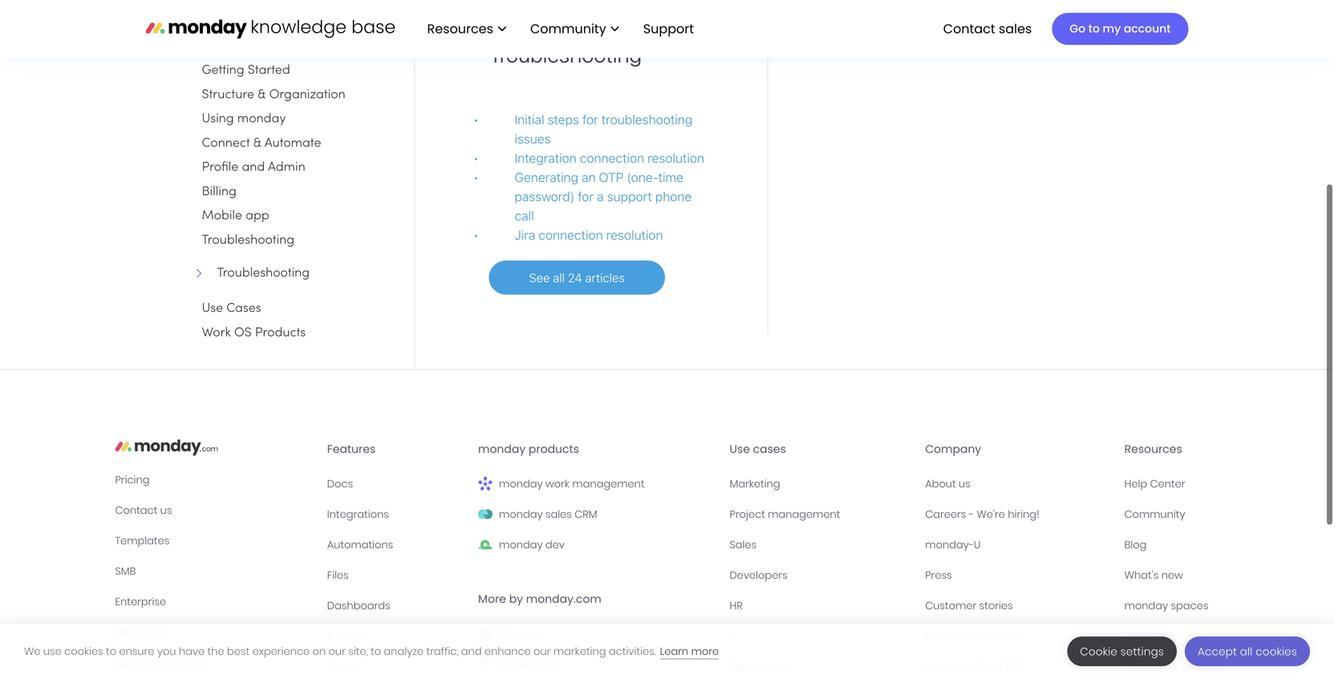 Task type: vqa. For each thing, say whether or not it's contained in the screenshot.
Using monday dropdown button
yes



Task type: describe. For each thing, give the bounding box(es) containing it.
settings
[[1121, 645, 1164, 660]]

0 vertical spatial for
[[583, 112, 598, 127]]

gantt
[[327, 660, 357, 674]]

learn more link
[[660, 645, 719, 660]]

you
[[157, 645, 176, 659]]

pricing
[[115, 473, 150, 487]]

what's new link
[[1125, 567, 1219, 585]]

careers - we're hiring! link
[[925, 506, 1112, 524]]

u
[[974, 538, 981, 552]]

monday logo image
[[115, 434, 218, 460]]

startup for startup link
[[1125, 658, 1219, 676]]

use cases
[[202, 303, 261, 315]]

integrations link
[[327, 506, 465, 524]]

canvas icon footer image
[[478, 627, 493, 642]]

customer
[[925, 599, 977, 613]]

0 vertical spatial management
[[572, 477, 645, 491]]

monday products
[[478, 442, 579, 457]]

startup
[[1125, 660, 1162, 674]]

& for organization
[[258, 89, 266, 101]]

structure & organization button
[[201, 84, 346, 106]]

cases
[[226, 303, 261, 315]]

docs
[[327, 477, 353, 491]]

contact for contact us
[[115, 503, 158, 518]]

articles
[[585, 271, 625, 285]]

marketing
[[553, 645, 606, 659]]

it link
[[730, 628, 913, 645]]

billing button
[[201, 181, 237, 203]]

monday-u
[[925, 538, 981, 552]]

0 horizontal spatial to
[[106, 645, 116, 659]]

gantt link
[[327, 658, 465, 676]]

docs link
[[327, 475, 465, 493]]

all for 24
[[553, 271, 565, 285]]

mobile app button
[[201, 205, 270, 228]]

monday dev
[[499, 538, 565, 552]]

sustainability & esg
[[925, 660, 1025, 674]]

getting started button
[[201, 60, 291, 82]]

generating an otp (one-time password) for a support phone call link
[[515, 168, 709, 225]]

1 horizontal spatial troubleshooting link
[[489, 41, 642, 67]]

cookies for all
[[1256, 645, 1297, 660]]

marketplace
[[139, 656, 205, 670]]

monday for monday dev
[[499, 538, 543, 552]]

& for esg
[[996, 660, 1003, 674]]

us for contact
[[160, 503, 172, 518]]

1 vertical spatial resolution
[[606, 227, 663, 243]]

it operations
[[730, 629, 787, 674]]

community inside list
[[530, 19, 606, 38]]

help center link
[[1125, 475, 1219, 493]]

1 our from the left
[[329, 645, 346, 659]]

experience
[[252, 645, 310, 659]]

1 horizontal spatial community
[[1125, 507, 1186, 522]]

work
[[202, 327, 231, 339]]

getting
[[202, 65, 244, 77]]

profile and admin
[[202, 162, 305, 174]]

on
[[313, 645, 326, 659]]

we're
[[977, 507, 1005, 522]]

monday dev product management software image
[[478, 538, 493, 552]]

structure & organization
[[202, 89, 346, 101]]

go to my account
[[1070, 21, 1171, 37]]

use for use cases
[[730, 442, 750, 457]]

become a partner link
[[925, 628, 1112, 645]]

getting started
[[202, 65, 290, 77]]

time
[[658, 170, 683, 185]]

using
[[202, 113, 234, 125]]

2 vertical spatial troubleshooting
[[217, 268, 310, 280]]

1 vertical spatial resources
[[1125, 442, 1182, 457]]

smb
[[115, 564, 136, 579]]

all for cookies
[[1240, 645, 1253, 660]]

go to my account link
[[1052, 13, 1189, 45]]

troubleshooting
[[602, 112, 693, 127]]

connect & automate
[[202, 138, 321, 150]]

1 horizontal spatial to
[[371, 645, 381, 659]]

monday spaces
[[1125, 599, 1209, 613]]

troubleshooting inside dropdown button
[[202, 235, 295, 247]]

use
[[43, 645, 62, 659]]

analyze
[[384, 645, 424, 659]]

company
[[925, 442, 981, 457]]

crm
[[575, 507, 597, 522]]

ask us anything! link
[[200, 26, 404, 46]]

activities.
[[609, 645, 656, 659]]

started
[[248, 65, 290, 77]]

app
[[115, 656, 136, 670]]

see all 24 articles
[[529, 271, 625, 285]]

hr link
[[730, 597, 913, 615]]

monday inside "dropdown button"
[[237, 113, 286, 125]]

crm icon footer image
[[478, 507, 493, 522]]

contact us
[[115, 503, 172, 518]]

footer wm logo image
[[478, 477, 493, 491]]

cookie settings button
[[1067, 637, 1177, 667]]

marketing
[[730, 477, 780, 491]]

workforms
[[499, 658, 556, 672]]

automations link
[[327, 536, 465, 554]]

profile
[[202, 162, 239, 174]]

monday work management
[[499, 477, 645, 491]]

1 vertical spatial troubleshooting link
[[201, 264, 403, 283]]

what's new
[[1125, 568, 1183, 583]]

sales for monday
[[546, 507, 572, 522]]

monday spaces link
[[1125, 597, 1219, 615]]

1 vertical spatial for
[[578, 189, 594, 204]]

integration
[[515, 150, 577, 166]]

1 vertical spatial connection
[[539, 227, 603, 243]]

monday work management link
[[478, 475, 717, 493]]

dashboards link
[[327, 597, 465, 615]]

press
[[925, 568, 952, 583]]

monday for monday work management
[[499, 477, 543, 491]]

1 vertical spatial a
[[971, 629, 978, 644]]

work
[[546, 477, 570, 491]]



Task type: locate. For each thing, give the bounding box(es) containing it.
0 vertical spatial &
[[258, 89, 266, 101]]

2 horizontal spatial us
[[959, 477, 971, 491]]

us right 'about'
[[959, 477, 971, 491]]

1 horizontal spatial resources
[[1125, 442, 1182, 457]]

cookies inside the accept all cookies button
[[1256, 645, 1297, 660]]

dialog
[[0, 624, 1334, 680]]

troubleshooting up steps
[[489, 41, 642, 67]]

support
[[607, 189, 652, 204]]

& up profile and admin dropdown button
[[253, 138, 262, 150]]

to right site,
[[371, 645, 381, 659]]

monday
[[237, 113, 286, 125], [478, 442, 526, 457], [499, 477, 543, 491], [499, 507, 543, 522], [499, 538, 543, 552], [1125, 599, 1168, 613]]

it
[[730, 629, 737, 644]]

0 horizontal spatial our
[[329, 645, 346, 659]]

troubleshooting down troubleshooting dropdown button
[[217, 268, 310, 280]]

connection up 24
[[539, 227, 603, 243]]

0 horizontal spatial troubleshooting link
[[201, 264, 403, 283]]

1 horizontal spatial management
[[768, 507, 840, 522]]

anything!
[[243, 28, 298, 44]]

monday for monday sales crm
[[499, 507, 543, 522]]

os
[[234, 327, 252, 339]]

cookie settings
[[1080, 645, 1164, 660]]

a inside initial steps for troubleshooting issues integration connection resolution generating an otp (one-time password) for a support phone call jira connection resolution
[[597, 189, 604, 204]]

nonprofits
[[115, 625, 168, 640]]

0 horizontal spatial use
[[202, 303, 223, 315]]

connect
[[202, 138, 250, 150]]

0 vertical spatial community link
[[522, 15, 627, 43]]

and down "canvas icon footer"
[[461, 645, 482, 659]]

0 vertical spatial contact
[[943, 19, 995, 38]]

us right ask
[[226, 28, 240, 44]]

troubleshooting link down troubleshooting dropdown button
[[201, 264, 403, 283]]

about us
[[925, 477, 971, 491]]

our up "gantt"
[[329, 645, 346, 659]]

1 vertical spatial us
[[959, 477, 971, 491]]

enterprise
[[115, 595, 166, 609]]

customer stories link
[[925, 597, 1112, 615]]

0 vertical spatial sales
[[999, 19, 1032, 38]]

to left ensure
[[106, 645, 116, 659]]

2 our from the left
[[534, 645, 551, 659]]

issues
[[515, 131, 551, 146]]

a left the partner
[[971, 629, 978, 644]]

1 horizontal spatial sales
[[999, 19, 1032, 38]]

jira connection resolution link
[[515, 225, 709, 245]]

accept all cookies
[[1198, 645, 1297, 660]]

1 horizontal spatial us
[[226, 28, 240, 44]]

community link for the resources 'link'
[[522, 15, 627, 43]]

help center
[[1125, 477, 1185, 491]]

management up monday sales crm "link"
[[572, 477, 645, 491]]

1 vertical spatial troubleshooting
[[202, 235, 295, 247]]

1 vertical spatial management
[[768, 507, 840, 522]]

monday-u link
[[925, 536, 1112, 554]]

sales inside main element
[[999, 19, 1032, 38]]

1 vertical spatial sales
[[546, 507, 572, 522]]

monday sales crm link
[[478, 506, 717, 524]]

1 vertical spatial use
[[730, 442, 750, 457]]

0 horizontal spatial a
[[597, 189, 604, 204]]

traffic,
[[426, 645, 458, 659]]

contact sales
[[943, 19, 1032, 38]]

0 vertical spatial troubleshooting link
[[489, 41, 642, 67]]

troubleshooting down app
[[202, 235, 295, 247]]

all left 24
[[553, 271, 565, 285]]

0 horizontal spatial management
[[572, 477, 645, 491]]

center
[[1150, 477, 1185, 491]]

us
[[226, 28, 240, 44], [959, 477, 971, 491], [160, 503, 172, 518]]

0 horizontal spatial community link
[[522, 15, 627, 43]]

0 vertical spatial us
[[226, 28, 240, 44]]

more
[[478, 592, 506, 607]]

sales left go
[[999, 19, 1032, 38]]

& down started
[[258, 89, 266, 101]]

integrations
[[327, 507, 389, 522]]

0 vertical spatial and
[[242, 162, 265, 174]]

structure
[[202, 89, 254, 101]]

operations
[[730, 660, 787, 674]]

management inside "link"
[[768, 507, 840, 522]]

management up sales link
[[768, 507, 840, 522]]

2 vertical spatial us
[[160, 503, 172, 518]]

call
[[515, 208, 534, 223]]

sustainability
[[925, 660, 993, 674]]

all right accept
[[1240, 645, 1253, 660]]

monday inside "link"
[[499, 507, 543, 522]]

community
[[530, 19, 606, 38], [1125, 507, 1186, 522]]

use up work
[[202, 303, 223, 315]]

initial
[[515, 112, 544, 127]]

our down canvas
[[534, 645, 551, 659]]

careers - we're hiring!
[[925, 507, 1040, 522]]

account
[[1124, 21, 1171, 37]]

us for about
[[959, 477, 971, 491]]

monday for monday spaces
[[1125, 599, 1168, 613]]

0 vertical spatial a
[[597, 189, 604, 204]]

canvas
[[499, 627, 539, 642]]

24
[[568, 271, 582, 285]]

sales for contact
[[999, 19, 1032, 38]]

contact sales link
[[935, 15, 1040, 43]]

accept
[[1198, 645, 1237, 660]]

cookies right accept
[[1256, 645, 1297, 660]]

0 vertical spatial use
[[202, 303, 223, 315]]

my
[[1103, 21, 1121, 37]]

1 vertical spatial &
[[253, 138, 262, 150]]

1 vertical spatial contact
[[115, 503, 158, 518]]

list
[[411, 0, 707, 58]]

2 vertical spatial &
[[996, 660, 1003, 674]]

and down the connect & automate dropdown button
[[242, 162, 265, 174]]

operations link
[[730, 658, 913, 676]]

monday.com
[[526, 592, 602, 607]]

0 vertical spatial resources
[[427, 19, 493, 38]]

0 vertical spatial all
[[553, 271, 565, 285]]

integration connection resolution link
[[515, 148, 709, 168]]

products
[[529, 442, 579, 457]]

the
[[207, 645, 224, 659]]

0 horizontal spatial cookies
[[64, 645, 103, 659]]

admin
[[268, 162, 305, 174]]

mobile app
[[202, 210, 269, 222]]

academy link
[[1125, 628, 1219, 645]]

resources
[[427, 19, 493, 38], [1125, 442, 1182, 457]]

community link inside list
[[522, 15, 627, 43]]

community link for help center link
[[1125, 506, 1219, 524]]

monday left "dev"
[[499, 538, 543, 552]]

resolution down support at the left
[[606, 227, 663, 243]]

2 vertical spatial for
[[1165, 660, 1179, 674]]

0 horizontal spatial us
[[160, 503, 172, 518]]

monday up monday dev
[[499, 507, 543, 522]]

1 horizontal spatial cookies
[[1256, 645, 1297, 660]]

1 horizontal spatial a
[[971, 629, 978, 644]]

initial steps for troubleshooting issues link
[[515, 110, 709, 148]]

0 vertical spatial connection
[[580, 150, 644, 166]]

monday sales crm
[[499, 507, 597, 522]]

for left startup
[[1165, 660, 1179, 674]]

& left esg at the bottom of the page
[[996, 660, 1003, 674]]

kanban link
[[327, 628, 465, 645]]

connection up otp
[[580, 150, 644, 166]]

kanban
[[327, 629, 367, 644]]

workforms icon footer image
[[478, 658, 493, 672]]

cookies for use
[[64, 645, 103, 659]]

sales
[[730, 538, 757, 552]]

use for use cases
[[202, 303, 223, 315]]

dialog containing cookie settings
[[0, 624, 1334, 680]]

initial steps for troubleshooting issues integration connection resolution generating an otp (one-time password) for a support phone call jira connection resolution
[[515, 112, 704, 243]]

us for ask
[[226, 28, 240, 44]]

press link
[[925, 567, 1112, 585]]

sales link
[[730, 536, 913, 554]]

canvas link
[[478, 626, 717, 643]]

2 horizontal spatial to
[[1089, 21, 1100, 37]]

contact us link
[[115, 502, 314, 519]]

and
[[242, 162, 265, 174], [461, 645, 482, 659]]

main element
[[411, 0, 1189, 58]]

use
[[202, 303, 223, 315], [730, 442, 750, 457]]

a down otp
[[597, 189, 604, 204]]

1 vertical spatial community
[[1125, 507, 1186, 522]]

0 vertical spatial resolution
[[648, 150, 704, 166]]

1 horizontal spatial use
[[730, 442, 750, 457]]

files
[[327, 568, 349, 583]]

sales inside "link"
[[546, 507, 572, 522]]

& inside dropdown button
[[253, 138, 262, 150]]

1 vertical spatial all
[[1240, 645, 1253, 660]]

we
[[24, 645, 41, 659]]

become
[[925, 629, 968, 644]]

to right go
[[1089, 21, 1100, 37]]

1 horizontal spatial and
[[461, 645, 482, 659]]

our
[[329, 645, 346, 659], [534, 645, 551, 659]]

enhance
[[485, 645, 531, 659]]

to inside go to my account link
[[1089, 21, 1100, 37]]

developers
[[730, 568, 788, 583]]

hiring!
[[1008, 507, 1040, 522]]

help
[[1125, 477, 1148, 491]]

1 vertical spatial and
[[461, 645, 482, 659]]

jira
[[515, 227, 535, 243]]

0 vertical spatial troubleshooting
[[489, 41, 642, 67]]

use cases
[[730, 442, 786, 457]]

troubleshooting link up steps
[[489, 41, 642, 67]]

marketing link
[[730, 475, 913, 493]]

& inside 'dropdown button'
[[258, 89, 266, 101]]

1 horizontal spatial all
[[1240, 645, 1253, 660]]

all inside button
[[1240, 645, 1253, 660]]

resolution up "time"
[[648, 150, 704, 166]]

cookies right use
[[64, 645, 103, 659]]

monday up academy
[[1125, 599, 1168, 613]]

cases
[[753, 442, 786, 457]]

0 horizontal spatial and
[[242, 162, 265, 174]]

connection
[[580, 150, 644, 166], [539, 227, 603, 243]]

list containing resources
[[411, 0, 707, 58]]

resources inside 'link'
[[427, 19, 493, 38]]

0 horizontal spatial sales
[[546, 507, 572, 522]]

2 cookies from the left
[[1256, 645, 1297, 660]]

1 horizontal spatial community link
[[1125, 506, 1219, 524]]

contact for contact sales
[[943, 19, 995, 38]]

sales
[[999, 19, 1032, 38], [546, 507, 572, 522]]

& for automate
[[253, 138, 262, 150]]

use inside dropdown button
[[202, 303, 223, 315]]

dashboards
[[327, 599, 390, 613]]

and inside dropdown button
[[242, 162, 265, 174]]

pricing link
[[115, 471, 314, 489]]

1 horizontal spatial contact
[[943, 19, 995, 38]]

monday up connect & automate
[[237, 113, 286, 125]]

monday up footer wm logo
[[478, 442, 526, 457]]

sales left crm
[[546, 507, 572, 522]]

see all 24 articles link
[[489, 261, 665, 295]]

for down the an
[[578, 189, 594, 204]]

use left cases
[[730, 442, 750, 457]]

0 horizontal spatial resources
[[427, 19, 493, 38]]

templates link
[[115, 532, 314, 550]]

contact inside main element
[[943, 19, 995, 38]]

0 vertical spatial community
[[530, 19, 606, 38]]

0 horizontal spatial community
[[530, 19, 606, 38]]

for
[[583, 112, 598, 127], [578, 189, 594, 204], [1165, 660, 1179, 674]]

us up 'templates' at bottom
[[160, 503, 172, 518]]

monday right footer wm logo
[[499, 477, 543, 491]]

monday for monday products
[[478, 442, 526, 457]]

an
[[582, 170, 596, 185]]

0 horizontal spatial contact
[[115, 503, 158, 518]]

1 cookies from the left
[[64, 645, 103, 659]]

1 vertical spatial community link
[[1125, 506, 1219, 524]]

best
[[227, 645, 250, 659]]

monday.com logo image
[[146, 12, 395, 45]]

(one-
[[627, 170, 658, 185]]

organization
[[269, 89, 346, 101]]

1 horizontal spatial our
[[534, 645, 551, 659]]

academy
[[1125, 629, 1175, 644]]

0 horizontal spatial all
[[553, 271, 565, 285]]

partner
[[981, 629, 1020, 644]]

for right steps
[[583, 112, 598, 127]]

developers link
[[730, 567, 913, 585]]



